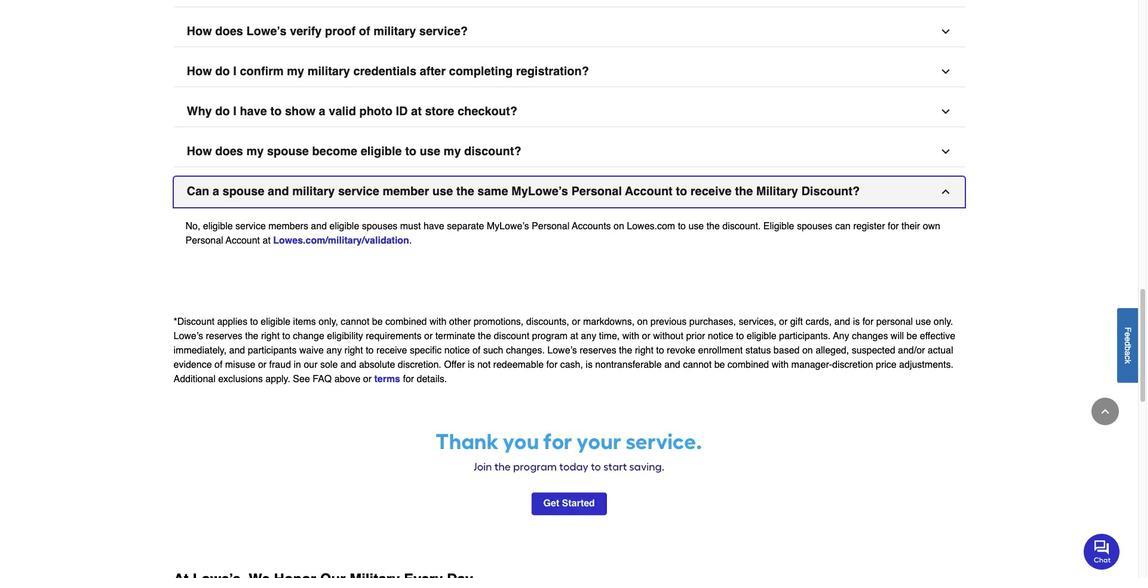 Task type: vqa. For each thing, say whether or not it's contained in the screenshot.
the middle Smart
no



Task type: describe. For each thing, give the bounding box(es) containing it.
register
[[854, 221, 885, 232]]

absolute
[[359, 360, 395, 370]]

0 horizontal spatial my
[[247, 145, 264, 158]]

gift
[[790, 317, 803, 327]]

and down 'revoke'
[[665, 360, 681, 370]]

discount
[[494, 331, 530, 342]]

use inside button
[[433, 185, 453, 198]]

proof
[[325, 24, 356, 38]]

or down participants
[[258, 360, 267, 370]]

how does lowe's verify proof of military service? button
[[174, 17, 965, 47]]

separate
[[447, 221, 484, 232]]

change
[[293, 331, 324, 342]]

manager-
[[792, 360, 833, 370]]

a inside button
[[319, 105, 326, 118]]

for up changes
[[863, 317, 874, 327]]

can
[[835, 221, 851, 232]]

waive
[[299, 345, 324, 356]]

0 horizontal spatial a
[[213, 185, 219, 198]]

price
[[876, 360, 897, 370]]

mylowe's for separate
[[487, 221, 529, 232]]

own
[[923, 221, 941, 232]]

registration?
[[516, 64, 589, 78]]

0 vertical spatial any
[[581, 331, 597, 342]]

chat invite button image
[[1084, 533, 1121, 570]]

1 vertical spatial military
[[308, 64, 350, 78]]

2 horizontal spatial my
[[444, 145, 461, 158]]

prior
[[686, 331, 705, 342]]

and up misuse
[[229, 345, 245, 356]]

how for how does lowe's verify proof of military service?
[[187, 24, 212, 38]]

eligible right no,
[[203, 221, 233, 232]]

1 horizontal spatial be
[[715, 360, 725, 370]]

account inside no, eligible service members and eligible spouses must have separate mylowe's personal accounts on lowes.com to use the discount. eligible spouses can register for their own personal account at
[[226, 235, 260, 246]]

lowes.com/military/validation .
[[273, 235, 412, 246]]

service inside no, eligible service members and eligible spouses must have separate mylowe's personal accounts on lowes.com to use the discount. eligible spouses can register for their own personal account at
[[236, 221, 266, 232]]

for inside no, eligible service members and eligible spouses must have separate mylowe's personal accounts on lowes.com to use the discount. eligible spouses can register for their own personal account at
[[888, 221, 899, 232]]

discount?
[[464, 145, 522, 158]]

why do i have to show a valid photo id at store checkout?
[[187, 105, 517, 118]]

or down the absolute
[[363, 374, 372, 385]]

faq
[[313, 374, 332, 385]]

our
[[304, 360, 318, 370]]

store
[[425, 105, 454, 118]]

can a spouse and military service member use the same mylowe's personal account to receive the military discount?
[[187, 185, 860, 198]]

and up any
[[835, 317, 851, 327]]

same
[[478, 185, 508, 198]]

without
[[653, 331, 684, 342]]

0 horizontal spatial personal
[[186, 235, 223, 246]]

1 e from the top
[[1124, 332, 1133, 337]]

lowes.com
[[627, 221, 675, 232]]

of inside button
[[359, 24, 370, 38]]

in
[[294, 360, 301, 370]]

credentials
[[353, 64, 417, 78]]

use inside button
[[420, 145, 440, 158]]

time,
[[599, 331, 620, 342]]

requirements
[[366, 331, 422, 342]]

evidence
[[174, 360, 212, 370]]

1 vertical spatial of
[[473, 345, 481, 356]]

only.
[[934, 317, 953, 327]]

and inside button
[[268, 185, 289, 198]]

cash,
[[560, 360, 583, 370]]

details.
[[417, 374, 447, 385]]

spouse inside button
[[267, 145, 309, 158]]

how does my spouse become eligible to use my discount?
[[187, 145, 522, 158]]

discount?
[[802, 185, 860, 198]]

eligibility
[[327, 331, 363, 342]]

0 horizontal spatial is
[[468, 360, 475, 370]]

or up specific
[[424, 331, 433, 342]]

id
[[396, 105, 408, 118]]

alleged,
[[816, 345, 849, 356]]

verify
[[290, 24, 322, 38]]

at inside *discount applies to eligible items only, cannot be combined with other promotions, discounts, or markdowns, on previous purchases, services, or gift cards, and is for personal use only. lowe's reserves the right to change eligibility requirements or terminate the discount program at any time, with or without prior notice to eligible participants. any changes will be effective immediately, and participants waive any right to receive specific notice of such changes. lowe's reserves the right to revoke enrollment status based on alleged, suspected and/or actual evidence of misuse or fraud in our sole and absolute discretion. offer is not redeemable for cash, is nontransferable and cannot be combined with manager-discretion price adjustments. additional exclusions apply. see faq above or
[[570, 331, 578, 342]]

and inside no, eligible service members and eligible spouses must have separate mylowe's personal accounts on lowes.com to use the discount. eligible spouses can register for their own personal account at
[[311, 221, 327, 232]]

personal for accounts
[[532, 221, 570, 232]]

redeemable
[[493, 360, 544, 370]]

or left the gift
[[779, 317, 788, 327]]

applies
[[217, 317, 247, 327]]

see
[[293, 374, 310, 385]]

b
[[1124, 346, 1133, 351]]

discounts,
[[526, 317, 569, 327]]

2 horizontal spatial right
[[635, 345, 654, 356]]

after
[[420, 64, 446, 78]]

0 horizontal spatial any
[[327, 345, 342, 356]]

do for how
[[215, 64, 230, 78]]

0 horizontal spatial cannot
[[341, 317, 370, 327]]

actual
[[928, 345, 954, 356]]

discretion.
[[398, 360, 442, 370]]

enrollment
[[698, 345, 743, 356]]

the up nontransferable
[[619, 345, 632, 356]]

changes
[[852, 331, 888, 342]]

apply.
[[266, 374, 290, 385]]

.
[[409, 235, 412, 246]]

can a spouse and military service member use the same mylowe's personal account to receive the military discount? button
[[174, 177, 965, 207]]

chevron down image for id
[[940, 106, 952, 118]]

misuse
[[225, 360, 255, 370]]

lowe's inside button
[[247, 24, 287, 38]]

sole
[[320, 360, 338, 370]]

thank you for your service. join the program today to start saving. get started. image
[[174, 422, 965, 524]]

no, eligible service members and eligible spouses must have separate mylowe's personal accounts on lowes.com to use the discount. eligible spouses can register for their own personal account at
[[186, 221, 941, 246]]

service inside button
[[338, 185, 379, 198]]

and up above
[[340, 360, 356, 370]]

terms
[[374, 374, 400, 385]]

0 vertical spatial military
[[374, 24, 416, 38]]

lowes.com/military/validation link
[[273, 235, 409, 246]]

2 vertical spatial lowe's
[[548, 345, 577, 356]]

previous
[[651, 317, 687, 327]]

chevron up image
[[1100, 406, 1112, 418]]

changes.
[[506, 345, 545, 356]]

member
[[383, 185, 429, 198]]

specific
[[410, 345, 442, 356]]

f e e d b a c k button
[[1118, 308, 1138, 383]]

c
[[1124, 355, 1133, 360]]

eligible inside how does my spouse become eligible to use my discount? button
[[361, 145, 402, 158]]

my inside how do i confirm my military credentials after completing registration? button
[[287, 64, 304, 78]]

photo
[[359, 105, 393, 118]]

1 horizontal spatial with
[[623, 331, 640, 342]]

at inside no, eligible service members and eligible spouses must have separate mylowe's personal accounts on lowes.com to use the discount. eligible spouses can register for their own personal account at
[[263, 235, 271, 246]]

chevron down image for registration?
[[940, 66, 952, 78]]

2 horizontal spatial with
[[772, 360, 789, 370]]

1 horizontal spatial is
[[586, 360, 593, 370]]

terms for details.
[[374, 374, 447, 385]]

at inside button
[[411, 105, 422, 118]]

d
[[1124, 342, 1133, 346]]

0 horizontal spatial combined
[[386, 317, 427, 327]]

members
[[268, 221, 308, 232]]



Task type: locate. For each thing, give the bounding box(es) containing it.
with left other
[[430, 317, 447, 327]]

how do i confirm my military credentials after completing registration?
[[187, 64, 589, 78]]

be up and/or
[[907, 331, 918, 342]]

how for how do i confirm my military credentials after completing registration?
[[187, 64, 212, 78]]

reserves
[[206, 331, 243, 342], [580, 345, 617, 356]]

0 vertical spatial account
[[625, 185, 673, 198]]

*discount
[[174, 317, 215, 327]]

discount.
[[723, 221, 761, 232]]

0 vertical spatial does
[[215, 24, 243, 38]]

have inside why do i have to show a valid photo id at store checkout? button
[[240, 105, 267, 118]]

effective
[[920, 331, 956, 342]]

service left members
[[236, 221, 266, 232]]

1 does from the top
[[215, 24, 243, 38]]

spouses left must
[[362, 221, 398, 232]]

2 vertical spatial on
[[803, 345, 813, 356]]

1 vertical spatial cannot
[[683, 360, 712, 370]]

0 vertical spatial of
[[359, 24, 370, 38]]

at right program
[[570, 331, 578, 342]]

1 spouses from the left
[[362, 221, 398, 232]]

0 horizontal spatial reserves
[[206, 331, 243, 342]]

0 horizontal spatial notice
[[444, 345, 470, 356]]

have inside no, eligible service members and eligible spouses must have separate mylowe's personal accounts on lowes.com to use the discount. eligible spouses can register for their own personal account at
[[424, 221, 444, 232]]

for
[[888, 221, 899, 232], [863, 317, 874, 327], [547, 360, 558, 370], [403, 374, 414, 385]]

is
[[853, 317, 860, 327], [468, 360, 475, 370], [586, 360, 593, 370]]

confirm
[[240, 64, 284, 78]]

why do i have to show a valid photo id at store checkout? button
[[174, 97, 965, 127]]

for left 'cash,'
[[547, 360, 558, 370]]

1 vertical spatial combined
[[728, 360, 769, 370]]

service?
[[419, 24, 468, 38]]

must
[[400, 221, 421, 232]]

eligible
[[361, 145, 402, 158], [203, 221, 233, 232], [330, 221, 359, 232], [261, 317, 291, 327], [747, 331, 777, 342]]

do for why
[[215, 105, 230, 118]]

cannot up eligibility
[[341, 317, 370, 327]]

receive
[[691, 185, 732, 198], [376, 345, 407, 356]]

spouse right "can"
[[223, 185, 264, 198]]

0 horizontal spatial with
[[430, 317, 447, 327]]

account inside can a spouse and military service member use the same mylowe's personal account to receive the military discount? button
[[625, 185, 673, 198]]

markdowns,
[[583, 317, 635, 327]]

0 horizontal spatial service
[[236, 221, 266, 232]]

or right 'discounts,'
[[572, 317, 581, 327]]

on down the participants.
[[803, 345, 813, 356]]

status
[[746, 345, 771, 356]]

at
[[411, 105, 422, 118], [263, 235, 271, 246], [570, 331, 578, 342]]

mylowe's inside no, eligible service members and eligible spouses must have separate mylowe's personal accounts on lowes.com to use the discount. eligible spouses can register for their own personal account at
[[487, 221, 529, 232]]

to inside why do i have to show a valid photo id at store checkout? button
[[270, 105, 282, 118]]

eligible
[[764, 221, 795, 232]]

is left not
[[468, 360, 475, 370]]

2 i from the top
[[233, 105, 237, 118]]

*discount applies to eligible items only, cannot be combined with other promotions, discounts, or markdowns, on previous purchases, services, or gift cards, and is for personal use only. lowe's reserves the right to change eligibility requirements or terminate the discount program at any time, with or without prior notice to eligible participants. any changes will be effective immediately, and participants waive any right to receive specific notice of such changes. lowe's reserves the right to revoke enrollment status based on alleged, suspected and/or actual evidence of misuse or fraud in our sole and absolute discretion. offer is not redeemable for cash, is nontransferable and cannot be combined with manager-discretion price adjustments. additional exclusions apply. see faq above or
[[174, 317, 956, 385]]

1 horizontal spatial of
[[359, 24, 370, 38]]

use right member
[[433, 185, 453, 198]]

a left valid
[[319, 105, 326, 118]]

1 horizontal spatial combined
[[728, 360, 769, 370]]

1 vertical spatial with
[[623, 331, 640, 342]]

how for how does my spouse become eligible to use my discount?
[[187, 145, 212, 158]]

personal
[[572, 185, 622, 198], [532, 221, 570, 232], [186, 235, 223, 246]]

to inside how does my spouse become eligible to use my discount? button
[[405, 145, 417, 158]]

1 vertical spatial account
[[226, 235, 260, 246]]

1 vertical spatial notice
[[444, 345, 470, 356]]

terms link
[[374, 374, 400, 385]]

the inside no, eligible service members and eligible spouses must have separate mylowe's personal accounts on lowes.com to use the discount. eligible spouses can register for their own personal account at
[[707, 221, 720, 232]]

1 vertical spatial does
[[215, 145, 243, 158]]

the down applies
[[245, 331, 258, 342]]

1 horizontal spatial personal
[[532, 221, 570, 232]]

participants
[[248, 345, 297, 356]]

be up "requirements"
[[372, 317, 383, 327]]

lowe's left verify
[[247, 24, 287, 38]]

have down confirm at the top left
[[240, 105, 267, 118]]

chevron down image inside how does my spouse become eligible to use my discount? button
[[940, 146, 952, 158]]

eligible up status
[[747, 331, 777, 342]]

does inside how does my spouse become eligible to use my discount? button
[[215, 145, 243, 158]]

spouses left can
[[797, 221, 833, 232]]

additional
[[174, 374, 216, 385]]

the left military
[[735, 185, 753, 198]]

spouse inside button
[[223, 185, 264, 198]]

purchases,
[[690, 317, 736, 327]]

2 does from the top
[[215, 145, 243, 158]]

how does lowe's verify proof of military service?
[[187, 24, 468, 38]]

above
[[334, 374, 361, 385]]

notice down terminate at the bottom left of the page
[[444, 345, 470, 356]]

how do i confirm my military credentials after completing registration? button
[[174, 57, 965, 87]]

such
[[483, 345, 503, 356]]

1 do from the top
[[215, 64, 230, 78]]

become
[[312, 145, 357, 158]]

on right accounts
[[614, 221, 624, 232]]

for left their
[[888, 221, 899, 232]]

any up sole
[[327, 345, 342, 356]]

1 horizontal spatial cannot
[[683, 360, 712, 370]]

at down members
[[263, 235, 271, 246]]

combined up "requirements"
[[386, 317, 427, 327]]

2 horizontal spatial at
[[570, 331, 578, 342]]

personal
[[877, 317, 913, 327]]

notice
[[708, 331, 734, 342], [444, 345, 470, 356]]

1 horizontal spatial on
[[637, 317, 648, 327]]

do left confirm at the top left
[[215, 64, 230, 78]]

mylowe's right same
[[512, 185, 568, 198]]

i inside how do i confirm my military credentials after completing registration? button
[[233, 64, 237, 78]]

1 horizontal spatial lowe's
[[247, 24, 287, 38]]

1 vertical spatial receive
[[376, 345, 407, 356]]

use
[[420, 145, 440, 158], [433, 185, 453, 198], [689, 221, 704, 232], [916, 317, 931, 327]]

1 horizontal spatial have
[[424, 221, 444, 232]]

personal up accounts
[[572, 185, 622, 198]]

suspected
[[852, 345, 896, 356]]

and
[[268, 185, 289, 198], [311, 221, 327, 232], [835, 317, 851, 327], [229, 345, 245, 356], [340, 360, 356, 370], [665, 360, 681, 370]]

the up 'such' in the bottom left of the page
[[478, 331, 491, 342]]

2 spouses from the left
[[797, 221, 833, 232]]

0 vertical spatial a
[[319, 105, 326, 118]]

2 vertical spatial at
[[570, 331, 578, 342]]

1 vertical spatial at
[[263, 235, 271, 246]]

of right proof
[[359, 24, 370, 38]]

based
[[774, 345, 800, 356]]

i for confirm
[[233, 64, 237, 78]]

personal inside button
[[572, 185, 622, 198]]

reserves down applies
[[206, 331, 243, 342]]

0 vertical spatial do
[[215, 64, 230, 78]]

2 how from the top
[[187, 64, 212, 78]]

nontransferable
[[595, 360, 662, 370]]

will
[[891, 331, 904, 342]]

chevron up image
[[940, 186, 952, 198]]

checkout?
[[458, 105, 517, 118]]

2 vertical spatial how
[[187, 145, 212, 158]]

a up k
[[1124, 351, 1133, 355]]

offer
[[444, 360, 465, 370]]

0 vertical spatial how
[[187, 24, 212, 38]]

with right the time,
[[623, 331, 640, 342]]

on left previous
[[637, 317, 648, 327]]

1 horizontal spatial receive
[[691, 185, 732, 198]]

personal down no,
[[186, 235, 223, 246]]

of up not
[[473, 345, 481, 356]]

i inside why do i have to show a valid photo id at store checkout? button
[[233, 105, 237, 118]]

be down the enrollment
[[715, 360, 725, 370]]

2 horizontal spatial be
[[907, 331, 918, 342]]

0 vertical spatial receive
[[691, 185, 732, 198]]

accounts
[[572, 221, 611, 232]]

e up b
[[1124, 337, 1133, 342]]

2 horizontal spatial personal
[[572, 185, 622, 198]]

or left the without
[[642, 331, 651, 342]]

their
[[902, 221, 920, 232]]

does
[[215, 24, 243, 38], [215, 145, 243, 158]]

1 horizontal spatial spouse
[[267, 145, 309, 158]]

does for my
[[215, 145, 243, 158]]

military
[[374, 24, 416, 38], [308, 64, 350, 78], [292, 185, 335, 198]]

2 vertical spatial be
[[715, 360, 725, 370]]

items
[[293, 317, 316, 327]]

1 chevron down image from the top
[[940, 26, 952, 38]]

do inside button
[[215, 105, 230, 118]]

2 horizontal spatial a
[[1124, 351, 1133, 355]]

do
[[215, 64, 230, 78], [215, 105, 230, 118]]

1 horizontal spatial right
[[345, 345, 363, 356]]

i left confirm at the top left
[[233, 64, 237, 78]]

1 horizontal spatial notice
[[708, 331, 734, 342]]

cannot down 'revoke'
[[683, 360, 712, 370]]

does for lowe's
[[215, 24, 243, 38]]

to inside no, eligible service members and eligible spouses must have separate mylowe's personal accounts on lowes.com to use the discount. eligible spouses can register for their own personal account at
[[678, 221, 686, 232]]

reserves down the time,
[[580, 345, 617, 356]]

receive down "requirements"
[[376, 345, 407, 356]]

spouse down the 'show' at the top of the page
[[267, 145, 309, 158]]

chevron down image inside how do i confirm my military credentials after completing registration? button
[[940, 66, 952, 78]]

0 vertical spatial be
[[372, 317, 383, 327]]

1 vertical spatial have
[[424, 221, 444, 232]]

with
[[430, 317, 447, 327], [623, 331, 640, 342], [772, 360, 789, 370]]

terminate
[[435, 331, 475, 342]]

0 vertical spatial reserves
[[206, 331, 243, 342]]

0 vertical spatial cannot
[[341, 317, 370, 327]]

3 how from the top
[[187, 145, 212, 158]]

of left misuse
[[215, 360, 223, 370]]

completing
[[449, 64, 513, 78]]

1 vertical spatial how
[[187, 64, 212, 78]]

e
[[1124, 332, 1133, 337], [1124, 337, 1133, 342]]

1 vertical spatial personal
[[532, 221, 570, 232]]

1 how from the top
[[187, 24, 212, 38]]

0 horizontal spatial at
[[263, 235, 271, 246]]

notice up the enrollment
[[708, 331, 734, 342]]

mylowe's down same
[[487, 221, 529, 232]]

does inside 'how does lowe's verify proof of military service?' button
[[215, 24, 243, 38]]

right up participants
[[261, 331, 280, 342]]

use inside *discount applies to eligible items only, cannot be combined with other promotions, discounts, or markdowns, on previous purchases, services, or gift cards, and is for personal use only. lowe's reserves the right to change eligibility requirements or terminate the discount program at any time, with or without prior notice to eligible participants. any changes will be effective immediately, and participants waive any right to receive specific notice of such changes. lowe's reserves the right to revoke enrollment status based on alleged, suspected and/or actual evidence of misuse or fraud in our sole and absolute discretion. offer is not redeemable for cash, is nontransferable and cannot be combined with manager-discretion price adjustments. additional exclusions apply. see faq above or
[[916, 317, 931, 327]]

0 vertical spatial lowe's
[[247, 24, 287, 38]]

1 horizontal spatial a
[[319, 105, 326, 118]]

any
[[833, 331, 850, 342]]

use left only.
[[916, 317, 931, 327]]

for down the discretion.
[[403, 374, 414, 385]]

do right why
[[215, 105, 230, 118]]

i for have
[[233, 105, 237, 118]]

service
[[338, 185, 379, 198], [236, 221, 266, 232]]

1 horizontal spatial at
[[411, 105, 422, 118]]

2 vertical spatial personal
[[186, 235, 223, 246]]

chevron down image
[[940, 26, 952, 38], [940, 66, 952, 78], [940, 106, 952, 118], [940, 146, 952, 158]]

e up d
[[1124, 332, 1133, 337]]

1 i from the top
[[233, 64, 237, 78]]

2 chevron down image from the top
[[940, 66, 952, 78]]

0 horizontal spatial right
[[261, 331, 280, 342]]

0 vertical spatial with
[[430, 317, 447, 327]]

and/or
[[898, 345, 925, 356]]

cannot
[[341, 317, 370, 327], [683, 360, 712, 370]]

1 horizontal spatial service
[[338, 185, 379, 198]]

k
[[1124, 360, 1133, 364]]

2 vertical spatial military
[[292, 185, 335, 198]]

use inside no, eligible service members and eligible spouses must have separate mylowe's personal accounts on lowes.com to use the discount. eligible spouses can register for their own personal account at
[[689, 221, 704, 232]]

chevron down image for discount?
[[940, 146, 952, 158]]

use right lowes.com in the top right of the page
[[689, 221, 704, 232]]

scroll to top element
[[1092, 398, 1119, 426]]

personal down can a spouse and military service member use the same mylowe's personal account to receive the military discount? button
[[532, 221, 570, 232]]

1 vertical spatial do
[[215, 105, 230, 118]]

0 vertical spatial mylowe's
[[512, 185, 568, 198]]

2 do from the top
[[215, 105, 230, 118]]

0 vertical spatial service
[[338, 185, 379, 198]]

0 vertical spatial combined
[[386, 317, 427, 327]]

0 horizontal spatial spouse
[[223, 185, 264, 198]]

spouses
[[362, 221, 398, 232], [797, 221, 833, 232]]

right up nontransferable
[[635, 345, 654, 356]]

2 horizontal spatial is
[[853, 317, 860, 327]]

and up lowes.com/military/validation link
[[311, 221, 327, 232]]

1 vertical spatial any
[[327, 345, 342, 356]]

1 vertical spatial spouse
[[223, 185, 264, 198]]

use down store
[[420, 145, 440, 158]]

military up members
[[292, 185, 335, 198]]

combined down status
[[728, 360, 769, 370]]

spouse
[[267, 145, 309, 158], [223, 185, 264, 198]]

adjustments.
[[899, 360, 954, 370]]

0 horizontal spatial spouses
[[362, 221, 398, 232]]

0 vertical spatial i
[[233, 64, 237, 78]]

1 vertical spatial reserves
[[580, 345, 617, 356]]

1 horizontal spatial any
[[581, 331, 597, 342]]

revoke
[[667, 345, 696, 356]]

mylowe's
[[512, 185, 568, 198], [487, 221, 529, 232]]

0 vertical spatial have
[[240, 105, 267, 118]]

be
[[372, 317, 383, 327], [907, 331, 918, 342], [715, 360, 725, 370]]

0 vertical spatial at
[[411, 105, 422, 118]]

any left the time,
[[581, 331, 597, 342]]

cards,
[[806, 317, 832, 327]]

how inside button
[[187, 145, 212, 158]]

1 horizontal spatial spouses
[[797, 221, 833, 232]]

the left same
[[456, 185, 474, 198]]

military down how does lowe's verify proof of military service?
[[308, 64, 350, 78]]

military
[[756, 185, 798, 198]]

or
[[572, 317, 581, 327], [779, 317, 788, 327], [424, 331, 433, 342], [642, 331, 651, 342], [258, 360, 267, 370], [363, 374, 372, 385]]

receive inside *discount applies to eligible items only, cannot be combined with other promotions, discounts, or markdowns, on previous purchases, services, or gift cards, and is for personal use only. lowe's reserves the right to change eligibility requirements or terminate the discount program at any time, with or without prior notice to eligible participants. any changes will be effective immediately, and participants waive any right to receive specific notice of such changes. lowe's reserves the right to revoke enrollment status based on alleged, suspected and/or actual evidence of misuse or fraud in our sole and absolute discretion. offer is not redeemable for cash, is nontransferable and cannot be combined with manager-discretion price adjustments. additional exclusions apply. see faq above or
[[376, 345, 407, 356]]

chevron down image inside 'how does lowe's verify proof of military service?' button
[[940, 26, 952, 38]]

mylowe's inside button
[[512, 185, 568, 198]]

receive inside button
[[691, 185, 732, 198]]

promotions,
[[474, 317, 524, 327]]

lowe's down *discount
[[174, 331, 203, 342]]

on inside no, eligible service members and eligible spouses must have separate mylowe's personal accounts on lowes.com to use the discount. eligible spouses can register for their own personal account at
[[614, 221, 624, 232]]

at right id
[[411, 105, 422, 118]]

service down 'how does my spouse become eligible to use my discount?'
[[338, 185, 379, 198]]

4 chevron down image from the top
[[940, 146, 952, 158]]

eligible up lowes.com/military/validation .
[[330, 221, 359, 232]]

0 horizontal spatial of
[[215, 360, 223, 370]]

personal for account
[[572, 185, 622, 198]]

0 vertical spatial notice
[[708, 331, 734, 342]]

0 vertical spatial on
[[614, 221, 624, 232]]

program
[[532, 331, 568, 342]]

1 vertical spatial on
[[637, 317, 648, 327]]

do inside button
[[215, 64, 230, 78]]

valid
[[329, 105, 356, 118]]

is right 'cash,'
[[586, 360, 593, 370]]

receive up discount.
[[691, 185, 732, 198]]

2 vertical spatial with
[[772, 360, 789, 370]]

1 vertical spatial be
[[907, 331, 918, 342]]

f e e d b a c k
[[1124, 327, 1133, 364]]

the left discount.
[[707, 221, 720, 232]]

3 chevron down image from the top
[[940, 106, 952, 118]]

1 horizontal spatial my
[[287, 64, 304, 78]]

and up members
[[268, 185, 289, 198]]

right down eligibility
[[345, 345, 363, 356]]

is up changes
[[853, 317, 860, 327]]

0 vertical spatial personal
[[572, 185, 622, 198]]

eligible up participants
[[261, 317, 291, 327]]

0 horizontal spatial lowe's
[[174, 331, 203, 342]]

right
[[261, 331, 280, 342], [345, 345, 363, 356], [635, 345, 654, 356]]

1 horizontal spatial reserves
[[580, 345, 617, 356]]

on
[[614, 221, 624, 232], [637, 317, 648, 327], [803, 345, 813, 356]]

0 horizontal spatial have
[[240, 105, 267, 118]]

i right why
[[233, 105, 237, 118]]

chevron down image inside why do i have to show a valid photo id at store checkout? button
[[940, 106, 952, 118]]

0 horizontal spatial be
[[372, 317, 383, 327]]

2 horizontal spatial on
[[803, 345, 813, 356]]

how does my spouse become eligible to use my discount? button
[[174, 137, 965, 167]]

military up how do i confirm my military credentials after completing registration?
[[374, 24, 416, 38]]

1 vertical spatial service
[[236, 221, 266, 232]]

eligible down photo
[[361, 145, 402, 158]]

mylowe's for same
[[512, 185, 568, 198]]

lowe's up 'cash,'
[[548, 345, 577, 356]]

fraud
[[269, 360, 291, 370]]

2 horizontal spatial of
[[473, 345, 481, 356]]

no,
[[186, 221, 200, 232]]

2 e from the top
[[1124, 337, 1133, 342]]

a right "can"
[[213, 185, 219, 198]]

lowe's
[[247, 24, 287, 38], [174, 331, 203, 342], [548, 345, 577, 356]]

to inside can a spouse and military service member use the same mylowe's personal account to receive the military discount? button
[[676, 185, 687, 198]]

have
[[240, 105, 267, 118], [424, 221, 444, 232]]

have right must
[[424, 221, 444, 232]]

2 horizontal spatial lowe's
[[548, 345, 577, 356]]

2 vertical spatial a
[[1124, 351, 1133, 355]]

with down based
[[772, 360, 789, 370]]

1 vertical spatial lowe's
[[174, 331, 203, 342]]

0 vertical spatial spouse
[[267, 145, 309, 158]]



